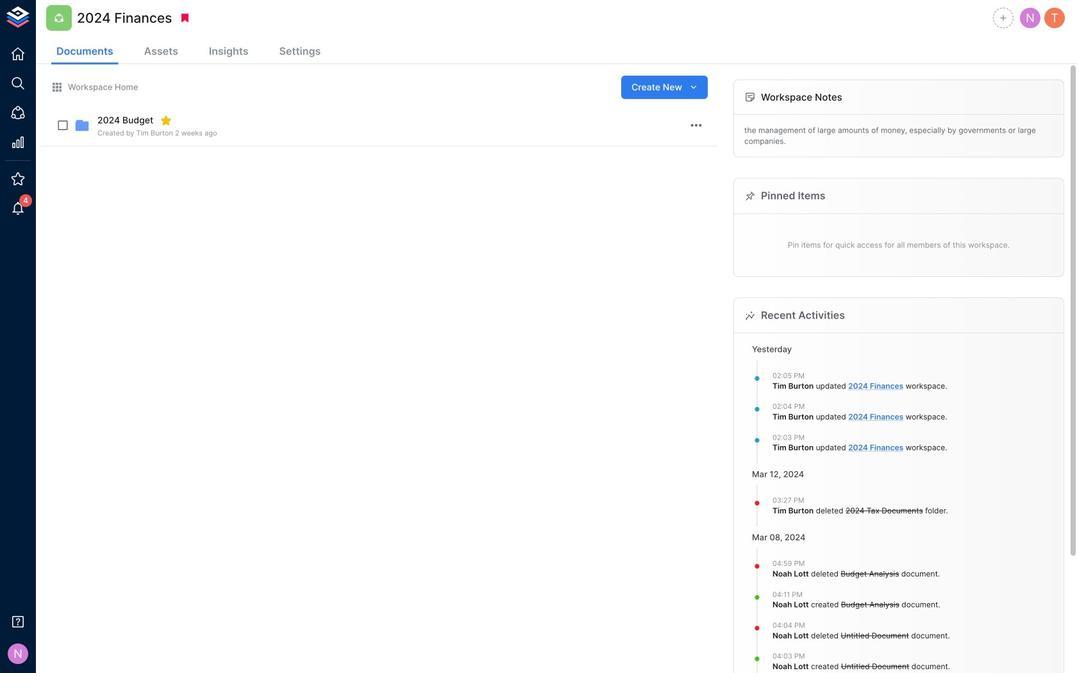 Task type: vqa. For each thing, say whether or not it's contained in the screenshot.
Remove Bookmark Icon
yes



Task type: locate. For each thing, give the bounding box(es) containing it.
remove favorite image
[[160, 115, 172, 126]]



Task type: describe. For each thing, give the bounding box(es) containing it.
remove bookmark image
[[179, 12, 191, 24]]



